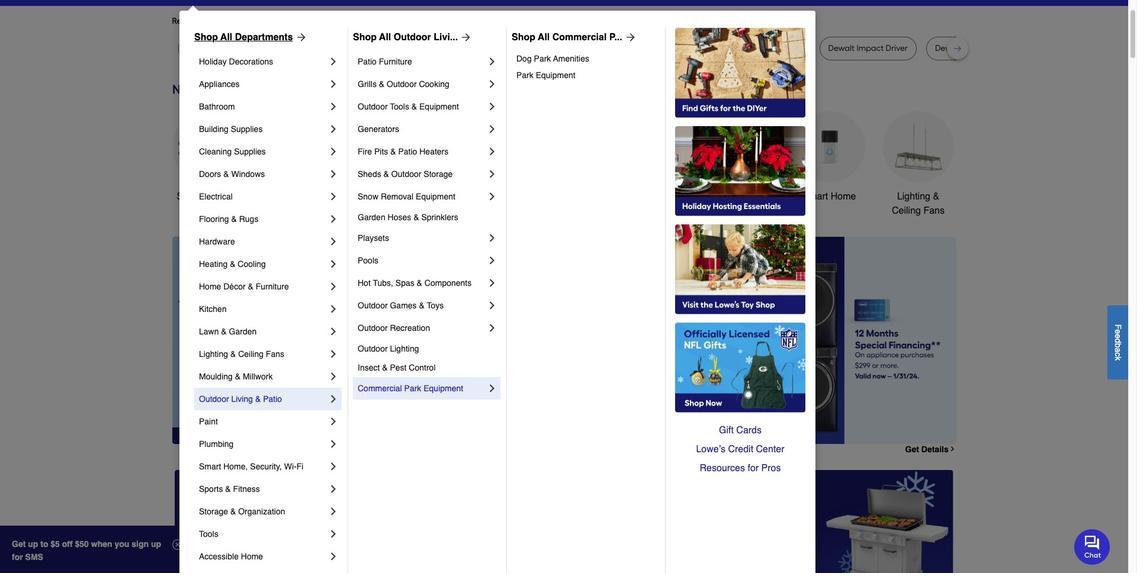 Task type: locate. For each thing, give the bounding box(es) containing it.
1 arrow right image from the left
[[293, 31, 307, 43]]

1 horizontal spatial decorations
[[449, 206, 499, 216]]

commercial inside commercial park equipment link
[[358, 384, 402, 393]]

park for amenities
[[534, 54, 551, 63]]

appliances
[[199, 79, 240, 89]]

insect & pest control
[[358, 363, 436, 373]]

decorations down christmas
[[449, 206, 499, 216]]

chevron right image for grills & outdoor cooking
[[486, 78, 498, 90]]

tools
[[390, 102, 409, 111], [374, 191, 396, 202], [655, 191, 677, 202], [199, 530, 218, 539]]

furniture
[[379, 57, 412, 66], [256, 282, 289, 291]]

0 horizontal spatial arrow right image
[[293, 31, 307, 43]]

smart home, security, wi-fi link
[[199, 456, 328, 478]]

patio up sheds & outdoor storage
[[398, 147, 417, 156]]

park down control
[[404, 384, 421, 393]]

1 vertical spatial smart
[[199, 462, 221, 471]]

1 horizontal spatial garden
[[358, 213, 385, 222]]

patio
[[358, 57, 377, 66], [398, 147, 417, 156], [263, 394, 282, 404]]

decorations for christmas
[[449, 206, 499, 216]]

windows
[[231, 169, 265, 179]]

shop down recommended
[[194, 32, 218, 43]]

shop up dog
[[512, 32, 535, 43]]

outdoor games & toys
[[358, 301, 444, 310]]

& inside home décor & furniture link
[[248, 282, 253, 291]]

3 shop from the left
[[512, 32, 535, 43]]

grills & outdoor cooking
[[358, 79, 449, 89]]

smart home link
[[794, 111, 865, 204]]

0 horizontal spatial park
[[404, 384, 421, 393]]

0 horizontal spatial bathroom
[[199, 102, 235, 111]]

fire pits & patio heaters
[[358, 147, 449, 156]]

home for smart home
[[831, 191, 856, 202]]

for right suggestions
[[373, 16, 383, 26]]

0 horizontal spatial get
[[12, 540, 26, 549]]

1 horizontal spatial commercial
[[552, 32, 607, 43]]

1 horizontal spatial you
[[385, 16, 399, 26]]

furniture up grills & outdoor cooking
[[379, 57, 412, 66]]

shop all deals
[[177, 191, 238, 202]]

park down dog
[[517, 70, 534, 80]]

dewalt for dewalt impact driver
[[828, 43, 855, 53]]

4 drill from the left
[[964, 43, 978, 53]]

0 vertical spatial outdoor tools & equipment
[[358, 102, 459, 111]]

all up dog park amenities
[[538, 32, 550, 43]]

0 horizontal spatial up
[[28, 540, 38, 549]]

furniture down heating & cooling 'link'
[[256, 282, 289, 291]]

0 vertical spatial bathroom
[[199, 102, 235, 111]]

4 bit from the left
[[980, 43, 989, 53]]

patio furniture
[[358, 57, 412, 66]]

chevron right image for outdoor living & patio
[[328, 393, 339, 405]]

cooking
[[419, 79, 449, 89]]

chevron right image for accessible home
[[328, 551, 339, 563]]

garden hoses & sprinklers
[[358, 213, 458, 222]]

1 horizontal spatial shop
[[353, 32, 377, 43]]

chevron right image
[[328, 101, 339, 113], [328, 146, 339, 158], [486, 146, 498, 158], [328, 168, 339, 180], [328, 213, 339, 225], [486, 232, 498, 244], [328, 258, 339, 270], [486, 277, 498, 289], [328, 281, 339, 293], [486, 300, 498, 312], [328, 303, 339, 315], [328, 326, 339, 338], [328, 461, 339, 473], [328, 483, 339, 495], [328, 506, 339, 518], [328, 528, 339, 540]]

1 shop from the left
[[194, 32, 218, 43]]

up left to
[[28, 540, 38, 549]]

1 horizontal spatial storage
[[424, 169, 453, 179]]

1 horizontal spatial fans
[[924, 206, 945, 216]]

scroll to item #2 image
[[640, 423, 668, 428]]

2 horizontal spatial driver
[[886, 43, 908, 53]]

1 vertical spatial fans
[[266, 349, 284, 359]]

outdoor
[[394, 32, 431, 43], [387, 79, 417, 89], [358, 102, 388, 111], [391, 169, 421, 179], [618, 191, 652, 202], [358, 301, 388, 310], [358, 323, 388, 333], [358, 344, 388, 354], [199, 394, 229, 404]]

all for departments
[[220, 32, 232, 43]]

garden up "playsets"
[[358, 213, 385, 222]]

chevron right image for flooring & rugs
[[328, 213, 339, 225]]

shop all departments link
[[194, 30, 307, 44]]

0 horizontal spatial set
[[590, 43, 602, 53]]

holiday
[[199, 57, 227, 66]]

chevron right image for outdoor games & toys
[[486, 300, 498, 312]]

1 vertical spatial outdoor tools & equipment
[[618, 191, 686, 216]]

0 vertical spatial home
[[831, 191, 856, 202]]

you
[[280, 16, 294, 26], [385, 16, 399, 26]]

new deals every day during 25 days of deals image
[[172, 79, 956, 99]]

2 dewalt from the left
[[680, 43, 707, 53]]

0 vertical spatial ceiling
[[892, 206, 921, 216]]

get up to $5 off $50 when you sign up for sms
[[12, 540, 161, 562]]

you for recommended searches for you
[[280, 16, 294, 26]]

snow removal equipment link
[[358, 185, 486, 208]]

sports & fitness link
[[199, 478, 328, 501]]

f
[[1114, 324, 1123, 329]]

sms
[[25, 553, 43, 562]]

e
[[1114, 329, 1123, 334], [1114, 334, 1123, 339]]

commercial down insect
[[358, 384, 402, 393]]

2 e from the top
[[1114, 334, 1123, 339]]

fitness
[[233, 485, 260, 494]]

decorations
[[229, 57, 273, 66], [449, 206, 499, 216]]

for up departments
[[267, 16, 278, 26]]

0 horizontal spatial garden
[[229, 327, 257, 336]]

for left sms
[[12, 553, 23, 562]]

0 horizontal spatial smart
[[199, 462, 221, 471]]

scroll to item #4 image
[[697, 423, 725, 428]]

0 horizontal spatial commercial
[[358, 384, 402, 393]]

1 vertical spatial commercial
[[358, 384, 402, 393]]

0 horizontal spatial driver
[[501, 43, 523, 53]]

all right shop on the top of page
[[201, 191, 212, 202]]

0 vertical spatial lighting & ceiling fans
[[892, 191, 945, 216]]

hardware
[[199, 237, 235, 246]]

for left pros on the bottom right of page
[[748, 463, 759, 474]]

2 horizontal spatial park
[[534, 54, 551, 63]]

shop for shop all outdoor livi...
[[353, 32, 377, 43]]

supplies up windows
[[234, 147, 266, 156]]

recommended searches for you heading
[[172, 15, 956, 27]]

0 vertical spatial garden
[[358, 213, 385, 222]]

up
[[28, 540, 38, 549], [151, 540, 161, 549]]

0 vertical spatial decorations
[[229, 57, 273, 66]]

livi...
[[434, 32, 458, 43]]

christmas
[[453, 191, 495, 202]]

generators
[[358, 124, 399, 134]]

chevron right image for generators
[[486, 123, 498, 135]]

lighting inside lighting & ceiling fans
[[897, 191, 931, 202]]

2 vertical spatial home
[[241, 552, 263, 562]]

games
[[390, 301, 417, 310]]

& inside outdoor games & toys "link"
[[419, 301, 425, 310]]

home for accessible home
[[241, 552, 263, 562]]

4 dewalt from the left
[[935, 43, 962, 53]]

park up park equipment
[[534, 54, 551, 63]]

hardware link
[[199, 230, 328, 253]]

chevron right image inside get details link
[[949, 446, 956, 453]]

1 horizontal spatial arrow right image
[[458, 31, 472, 43]]

1 horizontal spatial ceiling
[[892, 206, 921, 216]]

2 vertical spatial patio
[[263, 394, 282, 404]]

insect
[[358, 363, 380, 373]]

amenities
[[553, 54, 589, 63]]

e up d
[[1114, 329, 1123, 334]]

0 horizontal spatial shop
[[194, 32, 218, 43]]

0 horizontal spatial patio
[[263, 394, 282, 404]]

more suggestions for you
[[303, 16, 399, 26]]

recommended
[[172, 16, 229, 26]]

1 dewalt from the left
[[311, 43, 338, 53]]

1 horizontal spatial patio
[[358, 57, 377, 66]]

3 driver from the left
[[886, 43, 908, 53]]

park equipment link
[[517, 67, 657, 84]]

all for commercial
[[538, 32, 550, 43]]

1 horizontal spatial outdoor tools & equipment
[[618, 191, 686, 216]]

fire
[[358, 147, 372, 156]]

3 arrow right image from the left
[[622, 31, 637, 43]]

1 horizontal spatial furniture
[[379, 57, 412, 66]]

1 vertical spatial home
[[199, 282, 221, 291]]

dewalt for dewalt drill bit set
[[935, 43, 962, 53]]

1 vertical spatial supplies
[[234, 147, 266, 156]]

1 vertical spatial furniture
[[256, 282, 289, 291]]

garden down kitchen link
[[229, 327, 257, 336]]

arrow right image
[[293, 31, 307, 43], [458, 31, 472, 43], [622, 31, 637, 43]]

1 you from the left
[[280, 16, 294, 26]]

building supplies link
[[199, 118, 328, 140]]

snow
[[358, 192, 379, 201]]

0 horizontal spatial tools link
[[199, 523, 328, 546]]

holiday hosting essentials. image
[[675, 126, 806, 216]]

ceiling inside lighting & ceiling fans
[[892, 206, 921, 216]]

storage down heaters
[[424, 169, 453, 179]]

pits
[[374, 147, 388, 156]]

chevron right image for appliances
[[328, 78, 339, 90]]

p...
[[609, 32, 622, 43]]

1 horizontal spatial lighting
[[390, 344, 419, 354]]

2 bit from the left
[[525, 43, 535, 53]]

holiday decorations
[[199, 57, 273, 66]]

0 vertical spatial patio
[[358, 57, 377, 66]]

2 impact from the left
[[750, 43, 777, 53]]

1 vertical spatial get
[[12, 540, 26, 549]]

you up shop all outdoor livi...
[[385, 16, 399, 26]]

2 horizontal spatial patio
[[398, 147, 417, 156]]

& inside the sheds & outdoor storage link
[[384, 169, 389, 179]]

dewalt impact driver
[[828, 43, 908, 53]]

2 driver from the left
[[779, 43, 801, 53]]

patio up the paint link
[[263, 394, 282, 404]]

for inside 'more suggestions for you' link
[[373, 16, 383, 26]]

lawn & garden link
[[199, 320, 328, 343]]

supplies up cleaning supplies
[[231, 124, 263, 134]]

f e e d b a c k
[[1114, 324, 1123, 361]]

chevron right image for patio furniture
[[486, 56, 498, 68]]

arrow right image down more
[[293, 31, 307, 43]]

visit the lowe's toy shop. image
[[675, 224, 806, 315]]

home
[[831, 191, 856, 202], [199, 282, 221, 291], [241, 552, 263, 562]]

1 bit from the left
[[356, 43, 365, 53]]

park equipment
[[517, 70, 576, 80]]

1 horizontal spatial smart
[[803, 191, 828, 202]]

impact for impact driver bit
[[472, 43, 499, 53]]

up right sign
[[151, 540, 161, 549]]

0 horizontal spatial storage
[[199, 507, 228, 517]]

& inside the hot tubs, spas & components link
[[417, 278, 422, 288]]

0 vertical spatial park
[[534, 54, 551, 63]]

1 vertical spatial tools link
[[199, 523, 328, 546]]

1 driver from the left
[[501, 43, 523, 53]]

get inside get up to $5 off $50 when you sign up for sms
[[12, 540, 26, 549]]

2 arrow right image from the left
[[458, 31, 472, 43]]

doors
[[199, 169, 221, 179]]

storage down sports
[[199, 507, 228, 517]]

arrow right image up the patio furniture link
[[458, 31, 472, 43]]

bathroom
[[199, 102, 235, 111], [720, 191, 761, 202]]

impact driver
[[750, 43, 801, 53]]

tools link
[[350, 111, 421, 204], [199, 523, 328, 546]]

equipment
[[536, 70, 576, 80], [419, 102, 459, 111], [416, 192, 455, 201], [629, 206, 675, 216], [424, 384, 463, 393]]

1 horizontal spatial home
[[241, 552, 263, 562]]

0 horizontal spatial lighting & ceiling fans
[[199, 349, 284, 359]]

1 vertical spatial bathroom
[[720, 191, 761, 202]]

2 drill from the left
[[562, 43, 576, 53]]

3 bit from the left
[[578, 43, 588, 53]]

sheds & outdoor storage link
[[358, 163, 486, 185]]

to
[[40, 540, 48, 549]]

e up b
[[1114, 334, 1123, 339]]

0 vertical spatial tools link
[[350, 111, 421, 204]]

chevron right image for pools
[[486, 255, 498, 267]]

& inside outdoor living & patio link
[[255, 394, 261, 404]]

officially licensed n f l gifts. shop now. image
[[675, 323, 806, 413]]

2 horizontal spatial arrow right image
[[622, 31, 637, 43]]

1 vertical spatial patio
[[398, 147, 417, 156]]

accessible home link
[[199, 546, 328, 568]]

2 horizontal spatial impact
[[857, 43, 884, 53]]

& inside fire pits & patio heaters link
[[390, 147, 396, 156]]

up to 30 percent off select major appliances. plus, save up to an extra $750 on major appliances. image
[[382, 237, 956, 444]]

1 horizontal spatial get
[[905, 445, 919, 454]]

chevron right image for outdoor recreation
[[486, 322, 498, 334]]

decorations down the shop all departments link
[[229, 57, 273, 66]]

arrow right image for shop all outdoor livi...
[[458, 31, 472, 43]]

chevron right image for playsets
[[486, 232, 498, 244]]

0 vertical spatial commercial
[[552, 32, 607, 43]]

arrow right image for shop all departments
[[293, 31, 307, 43]]

arrow right image inside the shop all departments link
[[293, 31, 307, 43]]

0 vertical spatial get
[[905, 445, 919, 454]]

1 drill from the left
[[340, 43, 354, 53]]

arrow right image inside shop all commercial p... link
[[622, 31, 637, 43]]

chevron right image for tools
[[328, 528, 339, 540]]

shop all deals link
[[172, 111, 243, 204]]

get left details
[[905, 445, 919, 454]]

chevron right image for hot tubs, spas & components
[[486, 277, 498, 289]]

impact
[[472, 43, 499, 53], [750, 43, 777, 53], [857, 43, 884, 53]]

drill bit set
[[562, 43, 602, 53]]

you left more
[[280, 16, 294, 26]]

drill for dewalt drill bit set
[[964, 43, 978, 53]]

None search field
[[441, 0, 765, 7]]

pros
[[761, 463, 781, 474]]

3 drill from the left
[[709, 43, 723, 53]]

dog
[[517, 54, 532, 63]]

components
[[425, 278, 472, 288]]

2 horizontal spatial lighting
[[897, 191, 931, 202]]

1 vertical spatial garden
[[229, 327, 257, 336]]

0 vertical spatial smart
[[803, 191, 828, 202]]

ceiling
[[892, 206, 921, 216], [238, 349, 264, 359]]

chevron right image for commercial park equipment
[[486, 383, 498, 394]]

0 horizontal spatial decorations
[[229, 57, 273, 66]]

0 horizontal spatial you
[[280, 16, 294, 26]]

supplies for building supplies
[[231, 124, 263, 134]]

shop down 'more suggestions for you' link
[[353, 32, 377, 43]]

2 horizontal spatial home
[[831, 191, 856, 202]]

0 vertical spatial supplies
[[231, 124, 263, 134]]

arrow right image for shop all commercial p...
[[622, 31, 637, 43]]

1 horizontal spatial tools link
[[350, 111, 421, 204]]

patio furniture link
[[358, 50, 486, 73]]

commercial park equipment link
[[358, 377, 486, 400]]

1 horizontal spatial up
[[151, 540, 161, 549]]

get for get up to $5 off $50 when you sign up for sms
[[12, 540, 26, 549]]

chevron right image
[[328, 56, 339, 68], [486, 56, 498, 68], [328, 78, 339, 90], [486, 78, 498, 90], [486, 101, 498, 113], [328, 123, 339, 135], [486, 123, 498, 135], [486, 168, 498, 180], [328, 191, 339, 203], [486, 191, 498, 203], [328, 236, 339, 248], [486, 255, 498, 267], [486, 322, 498, 334], [328, 348, 339, 360], [328, 371, 339, 383], [486, 383, 498, 394], [328, 393, 339, 405], [328, 416, 339, 428], [328, 438, 339, 450], [949, 446, 956, 453], [328, 551, 339, 563]]

0 horizontal spatial bathroom link
[[199, 95, 328, 118]]

0 vertical spatial storage
[[424, 169, 453, 179]]

chevron right image for cleaning supplies
[[328, 146, 339, 158]]

3 impact from the left
[[857, 43, 884, 53]]

pools
[[358, 256, 379, 265]]

smart home
[[803, 191, 856, 202]]

off
[[62, 540, 73, 549]]

1 horizontal spatial park
[[517, 70, 534, 80]]

bit for impact driver bit
[[525, 43, 535, 53]]

all down recommended searches for you
[[220, 32, 232, 43]]

0 vertical spatial fans
[[924, 206, 945, 216]]

commercial
[[552, 32, 607, 43], [358, 384, 402, 393]]

& inside lighting & ceiling fans
[[933, 191, 939, 202]]

2 you from the left
[[385, 16, 399, 26]]

0 vertical spatial lighting & ceiling fans link
[[883, 111, 954, 218]]

1 horizontal spatial driver
[[779, 43, 801, 53]]

lighting & ceiling fans
[[892, 191, 945, 216], [199, 349, 284, 359]]

arrow right image up dog park amenities link
[[622, 31, 637, 43]]

get up sms
[[12, 540, 26, 549]]

hoses
[[388, 213, 411, 222]]

paint link
[[199, 410, 328, 433]]

christmas decorations link
[[439, 111, 510, 218]]

up to 35 percent off select small appliances. image
[[441, 470, 688, 573]]

1 impact from the left
[[472, 43, 499, 53]]

fans inside lighting & ceiling fans
[[924, 206, 945, 216]]

1 vertical spatial park
[[517, 70, 534, 80]]

chevron right image for holiday decorations
[[328, 56, 339, 68]]

up to 30 percent off select grills and accessories. image
[[707, 470, 954, 573]]

sheds & outdoor storage
[[358, 169, 453, 179]]

& inside sports & fitness link
[[225, 485, 231, 494]]

2 set from the left
[[991, 43, 1003, 53]]

1 vertical spatial decorations
[[449, 206, 499, 216]]

1 vertical spatial lighting & ceiling fans link
[[199, 343, 328, 365]]

all up patio furniture
[[379, 32, 391, 43]]

& inside heating & cooling 'link'
[[230, 259, 235, 269]]

commercial inside shop all commercial p... link
[[552, 32, 607, 43]]

2 horizontal spatial shop
[[512, 32, 535, 43]]

0 horizontal spatial impact
[[472, 43, 499, 53]]

arrow right image inside shop all outdoor livi... link
[[458, 31, 472, 43]]

chat invite button image
[[1074, 529, 1111, 565]]

chevron right image for electrical
[[328, 191, 339, 203]]

3 dewalt from the left
[[828, 43, 855, 53]]

patio for outdoor living & patio
[[263, 394, 282, 404]]

park for equipment
[[404, 384, 421, 393]]

deals
[[214, 191, 238, 202]]

sheds
[[358, 169, 381, 179]]

0 horizontal spatial home
[[199, 282, 221, 291]]

patio up grills
[[358, 57, 377, 66]]

chevron right image for hardware
[[328, 236, 339, 248]]

1 horizontal spatial impact
[[750, 43, 777, 53]]

chevron right image for moulding & millwork
[[328, 371, 339, 383]]

1 horizontal spatial set
[[991, 43, 1003, 53]]

chevron right image for storage & organization
[[328, 506, 339, 518]]

1 vertical spatial ceiling
[[238, 349, 264, 359]]

0 vertical spatial furniture
[[379, 57, 412, 66]]

millwork
[[243, 372, 273, 381]]

commercial up drill bit set
[[552, 32, 607, 43]]

credit
[[728, 444, 754, 455]]

0 horizontal spatial furniture
[[256, 282, 289, 291]]

2 shop from the left
[[353, 32, 377, 43]]

center
[[756, 444, 785, 455]]

decorations inside "link"
[[229, 57, 273, 66]]

fi
[[297, 462, 303, 471]]



Task type: vqa. For each thing, say whether or not it's contained in the screenshot.
the A hammer and wrench icon.
no



Task type: describe. For each thing, give the bounding box(es) containing it.
for inside resources for pros link
[[748, 463, 759, 474]]

outdoor living & patio link
[[199, 388, 328, 410]]

outdoor recreation link
[[358, 317, 486, 339]]

scroll to item #5 image
[[725, 423, 753, 428]]

chevron right image for plumbing
[[328, 438, 339, 450]]

christmas decorations
[[449, 191, 499, 216]]

chevron right image for lawn & garden
[[328, 326, 339, 338]]

resources
[[700, 463, 745, 474]]

1 up from the left
[[28, 540, 38, 549]]

& inside doors & windows link
[[223, 169, 229, 179]]

get for get details
[[905, 445, 919, 454]]

dog park amenities
[[517, 54, 589, 63]]

1 e from the top
[[1114, 329, 1123, 334]]

hot tubs, spas & components
[[358, 278, 472, 288]]

f e e d b a c k button
[[1108, 305, 1128, 379]]

shop all commercial p... link
[[512, 30, 637, 44]]

& inside flooring & rugs link
[[231, 214, 237, 224]]

impact for impact driver
[[750, 43, 777, 53]]

you for more suggestions for you
[[385, 16, 399, 26]]

heating & cooling
[[199, 259, 266, 269]]

hot
[[358, 278, 371, 288]]

driver for impact driver
[[779, 43, 801, 53]]

security,
[[250, 462, 282, 471]]

smart for smart home
[[803, 191, 828, 202]]

plumbing
[[199, 440, 234, 449]]

sports & fitness
[[199, 485, 260, 494]]

resources for pros
[[700, 463, 781, 474]]

outdoor living & patio
[[199, 394, 282, 404]]

& inside 'insect & pest control' link
[[382, 363, 388, 373]]

smart for smart home, security, wi-fi
[[199, 462, 221, 471]]

1 horizontal spatial outdoor tools & equipment link
[[616, 111, 687, 218]]

1 set from the left
[[590, 43, 602, 53]]

all for outdoor
[[379, 32, 391, 43]]

shop all outdoor livi... link
[[353, 30, 472, 44]]

suggestions
[[324, 16, 371, 26]]

flooring & rugs
[[199, 214, 258, 224]]

dewalt for dewalt drill bit
[[311, 43, 338, 53]]

1 horizontal spatial bathroom
[[720, 191, 761, 202]]

1 vertical spatial lighting & ceiling fans
[[199, 349, 284, 359]]

smart home, security, wi-fi
[[199, 462, 303, 471]]

living
[[231, 394, 253, 404]]

insect & pest control link
[[358, 358, 498, 377]]

drill for dewalt drill bit
[[340, 43, 354, 53]]

tubs,
[[373, 278, 393, 288]]

0 horizontal spatial lighting & ceiling fans link
[[199, 343, 328, 365]]

dewalt for dewalt drill
[[680, 43, 707, 53]]

chevron right image for smart home, security, wi-fi
[[328, 461, 339, 473]]

hot tubs, spas & components link
[[358, 272, 486, 294]]

doors & windows
[[199, 169, 265, 179]]

shop for shop all commercial p...
[[512, 32, 535, 43]]

recreation
[[390, 323, 430, 333]]

& inside lawn & garden link
[[221, 327, 227, 336]]

chevron right image for bathroom
[[328, 101, 339, 113]]

toys
[[427, 301, 444, 310]]

chevron right image for sports & fitness
[[328, 483, 339, 495]]

bit for dewalt drill bit set
[[980, 43, 989, 53]]

shop these last-minute gifts. $99 or less. quantities are limited and won't last. image
[[172, 237, 363, 444]]

arrow left image
[[392, 341, 404, 352]]

cleaning
[[199, 147, 232, 156]]

shop all commercial p...
[[512, 32, 622, 43]]

impact driver bit
[[472, 43, 535, 53]]

k
[[1114, 356, 1123, 361]]

storage & organization
[[199, 507, 285, 517]]

patio for fire pits & patio heaters
[[398, 147, 417, 156]]

chevron right image for sheds & outdoor storage
[[486, 168, 498, 180]]

shop
[[177, 191, 199, 202]]

building
[[199, 124, 229, 134]]

snow removal equipment
[[358, 192, 455, 201]]

sprinklers
[[421, 213, 458, 222]]

lawn & garden
[[199, 327, 257, 336]]

outdoor lighting link
[[358, 339, 498, 358]]

1 horizontal spatial lighting & ceiling fans link
[[883, 111, 954, 218]]

furniture inside the patio furniture link
[[379, 57, 412, 66]]

lowe's credit center link
[[675, 440, 806, 459]]

1 vertical spatial storage
[[199, 507, 228, 517]]

1 horizontal spatial bathroom link
[[705, 111, 776, 204]]

chevron right image for paint
[[328, 416, 339, 428]]

& inside garden hoses & sprinklers link
[[414, 213, 419, 222]]

chevron right image for home décor & furniture
[[328, 281, 339, 293]]

& inside storage & organization link
[[230, 507, 236, 517]]

building supplies
[[199, 124, 263, 134]]

generators link
[[358, 118, 486, 140]]

outdoor recreation
[[358, 323, 430, 333]]

0 horizontal spatial lighting
[[199, 349, 228, 359]]

sports
[[199, 485, 223, 494]]

a
[[1114, 348, 1123, 352]]

accessible
[[199, 552, 239, 562]]

appliances link
[[199, 73, 328, 95]]

outdoor lighting
[[358, 344, 419, 354]]

more suggestions for you link
[[303, 15, 408, 27]]

dewalt drill
[[680, 43, 723, 53]]

1 horizontal spatial lighting & ceiling fans
[[892, 191, 945, 216]]

spas
[[396, 278, 414, 288]]

resources for pros link
[[675, 459, 806, 478]]

chevron right image for kitchen
[[328, 303, 339, 315]]

0 horizontal spatial fans
[[266, 349, 284, 359]]

details
[[922, 445, 949, 454]]

all for deals
[[201, 191, 212, 202]]

playsets
[[358, 233, 389, 243]]

& inside moulding & millwork link
[[235, 372, 241, 381]]

$5
[[51, 540, 60, 549]]

chevron right image for doors & windows
[[328, 168, 339, 180]]

& inside grills & outdoor cooking link
[[379, 79, 384, 89]]

chevron right image for fire pits & patio heaters
[[486, 146, 498, 158]]

furniture inside home décor & furniture link
[[256, 282, 289, 291]]

fire pits & patio heaters link
[[358, 140, 486, 163]]

supplies for cleaning supplies
[[234, 147, 266, 156]]

chevron right image for outdoor tools & equipment
[[486, 101, 498, 113]]

for inside get up to $5 off $50 when you sign up for sms
[[12, 553, 23, 562]]

lowe's
[[696, 444, 726, 455]]

decorations for holiday
[[229, 57, 273, 66]]

chevron right image for snow removal equipment
[[486, 191, 498, 203]]

when
[[91, 540, 112, 549]]

kitchen link
[[199, 298, 328, 320]]

shop all departments
[[194, 32, 293, 43]]

moulding
[[199, 372, 233, 381]]

removal
[[381, 192, 414, 201]]

get up to 2 free select tools or batteries when you buy 1 with select purchases. image
[[174, 470, 422, 573]]

accessible home
[[199, 552, 263, 562]]

shop for shop all departments
[[194, 32, 218, 43]]

cooling
[[238, 259, 266, 269]]

outdoor inside "link"
[[358, 301, 388, 310]]

flooring & rugs link
[[199, 208, 328, 230]]

moulding & millwork
[[199, 372, 273, 381]]

sign
[[132, 540, 149, 549]]

bit for dewalt drill bit
[[356, 43, 365, 53]]

you
[[115, 540, 129, 549]]

playsets link
[[358, 227, 486, 249]]

home décor & furniture link
[[199, 275, 328, 298]]

lowe's credit center
[[696, 444, 785, 455]]

0 horizontal spatial outdoor tools & equipment
[[358, 102, 459, 111]]

paint
[[199, 417, 218, 426]]

b
[[1114, 343, 1123, 348]]

chevron right image for lighting & ceiling fans
[[328, 348, 339, 360]]

0 horizontal spatial outdoor tools & equipment link
[[358, 95, 486, 118]]

recommended searches for you
[[172, 16, 294, 26]]

lawn
[[199, 327, 219, 336]]

more
[[303, 16, 323, 26]]

pools link
[[358, 249, 486, 272]]

get details
[[905, 445, 949, 454]]

décor
[[223, 282, 246, 291]]

flooring
[[199, 214, 229, 224]]

chevron right image for building supplies
[[328, 123, 339, 135]]

drill for dewalt drill
[[709, 43, 723, 53]]

arrow right image
[[934, 341, 946, 352]]

driver for impact driver bit
[[501, 43, 523, 53]]

chevron right image for heating & cooling
[[328, 258, 339, 270]]

gift
[[719, 425, 734, 436]]

0 horizontal spatial ceiling
[[238, 349, 264, 359]]

holiday decorations link
[[199, 50, 328, 73]]

find gifts for the diyer. image
[[675, 28, 806, 118]]

2 up from the left
[[151, 540, 161, 549]]



